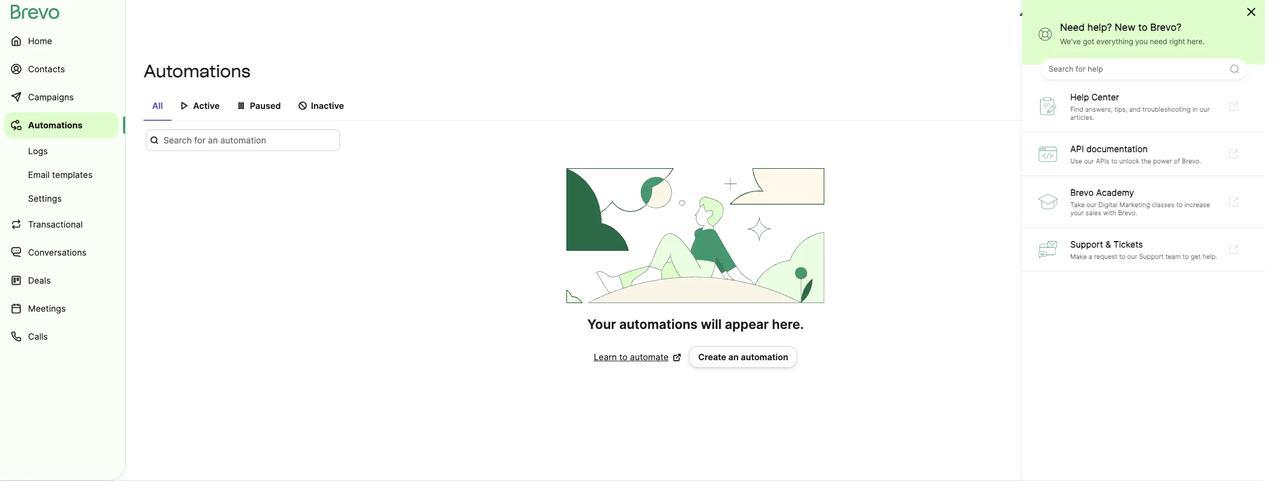 Task type: locate. For each thing, give the bounding box(es) containing it.
1 horizontal spatial an
[[1180, 66, 1190, 77]]

email
[[28, 169, 50, 180]]

settings
[[28, 193, 62, 204]]

dxrbf image
[[237, 101, 246, 110]]

1 horizontal spatial dxrbf image
[[298, 101, 307, 110]]

1 vertical spatial create an automation
[[698, 352, 788, 363]]

0 vertical spatial create
[[1149, 66, 1178, 77]]

dxrbf image left inactive
[[298, 101, 307, 110]]

create for create an automation 'button' within the your automations will appear here. tab panel
[[698, 352, 726, 363]]

create
[[1149, 66, 1178, 77], [698, 352, 726, 363]]

all
[[152, 100, 163, 111]]

settings link
[[4, 188, 119, 209]]

your
[[588, 317, 616, 332]]

and
[[1061, 10, 1077, 21]]

dxrbf image
[[180, 101, 189, 110], [298, 101, 307, 110]]

dxrbf image for inactive
[[298, 101, 307, 110]]

meetings link
[[4, 296, 119, 322]]

dxrbf image inside active link
[[180, 101, 189, 110]]

learn to automate link
[[594, 351, 682, 364]]

tab list
[[144, 95, 1248, 121]]

0 horizontal spatial create an automation
[[698, 352, 788, 363]]

1 vertical spatial automation
[[741, 352, 788, 363]]

1 vertical spatial create
[[698, 352, 726, 363]]

paused link
[[228, 95, 290, 120]]

automations
[[144, 61, 250, 81], [28, 120, 83, 131]]

automations up logs link
[[28, 120, 83, 131]]

dxrbf image inside inactive 'link'
[[298, 101, 307, 110]]

1 vertical spatial an
[[729, 352, 739, 363]]

automate
[[630, 352, 669, 363]]

automation inside tab panel
[[741, 352, 788, 363]]

0 vertical spatial create an automation button
[[1128, 60, 1248, 82]]

meetings
[[28, 303, 66, 314]]

0 horizontal spatial automations
[[28, 120, 83, 131]]

email templates
[[28, 169, 93, 180]]

logs link
[[4, 140, 119, 162]]

logs
[[28, 146, 48, 156]]

1 horizontal spatial create an automation button
[[1128, 60, 1248, 82]]

create an automation button inside the your automations will appear here. tab panel
[[689, 346, 798, 368]]

0 vertical spatial automation
[[1192, 66, 1239, 77]]

your automations will appear here. tab panel
[[144, 130, 1248, 368]]

0 horizontal spatial dxrbf image
[[180, 101, 189, 110]]

an
[[1180, 66, 1190, 77], [729, 352, 739, 363]]

create inside the your automations will appear here. tab panel
[[698, 352, 726, 363]]

2 dxrbf image from the left
[[298, 101, 307, 110]]

create an automation button
[[1128, 60, 1248, 82], [689, 346, 798, 368]]

0 vertical spatial create an automation
[[1149, 66, 1239, 77]]

to
[[619, 352, 628, 363]]

dxrbf image for active
[[180, 101, 189, 110]]

automations up active on the top left
[[144, 61, 250, 81]]

home
[[28, 36, 52, 46]]

1 horizontal spatial create
[[1149, 66, 1178, 77]]

plan
[[1079, 10, 1097, 21]]

an inside the your automations will appear here. tab panel
[[729, 352, 739, 363]]

create for the topmost create an automation 'button'
[[1149, 66, 1178, 77]]

0 horizontal spatial create an automation button
[[689, 346, 798, 368]]

1 dxrbf image from the left
[[180, 101, 189, 110]]

active link
[[172, 95, 228, 120]]

0 vertical spatial an
[[1180, 66, 1190, 77]]

0 horizontal spatial automation
[[741, 352, 788, 363]]

1 horizontal spatial automations
[[144, 61, 250, 81]]

create an automation
[[1149, 66, 1239, 77], [698, 352, 788, 363]]

1 vertical spatial automations
[[28, 120, 83, 131]]

here.
[[772, 317, 804, 332]]

0 horizontal spatial an
[[729, 352, 739, 363]]

1 vertical spatial create an automation button
[[689, 346, 798, 368]]

automation
[[1192, 66, 1239, 77], [741, 352, 788, 363]]

dxrbf image left active on the top left
[[180, 101, 189, 110]]

0 vertical spatial automations
[[144, 61, 250, 81]]

appear
[[725, 317, 769, 332]]

0 horizontal spatial create
[[698, 352, 726, 363]]

usage and plan button
[[1011, 4, 1106, 26]]



Task type: vqa. For each thing, say whether or not it's contained in the screenshot.
leftmost 0%
no



Task type: describe. For each thing, give the bounding box(es) containing it.
conversations
[[28, 247, 87, 258]]

workflow-list-search-input search field
[[146, 130, 340, 151]]

learn to automate
[[594, 352, 669, 363]]

conversations link
[[4, 240, 119, 265]]

templates
[[52, 169, 93, 180]]

automations link
[[4, 112, 119, 138]]

learn
[[594, 352, 617, 363]]

campaigns link
[[4, 84, 119, 110]]

automations
[[619, 317, 698, 332]]

home link
[[4, 28, 119, 54]]

tab list containing all
[[144, 95, 1248, 121]]

create an automation inside the your automations will appear here. tab panel
[[698, 352, 788, 363]]

deals link
[[4, 268, 119, 294]]

deals
[[28, 275, 51, 286]]

contacts link
[[4, 56, 119, 82]]

inactive
[[311, 100, 344, 111]]

inactive link
[[290, 95, 353, 120]]

1 horizontal spatial automation
[[1192, 66, 1239, 77]]

usage
[[1033, 10, 1059, 21]]

active
[[193, 100, 220, 111]]

transactional
[[28, 219, 83, 230]]

contacts
[[28, 64, 65, 74]]

calls link
[[4, 324, 119, 350]]

will
[[701, 317, 722, 332]]

your automations will appear here.
[[588, 317, 804, 332]]

email templates link
[[4, 164, 119, 186]]

1 horizontal spatial create an automation
[[1149, 66, 1239, 77]]

all link
[[144, 95, 172, 121]]

calls
[[28, 331, 48, 342]]

paused
[[250, 100, 281, 111]]

usage and plan
[[1033, 10, 1097, 21]]

campaigns
[[28, 92, 74, 103]]

transactional link
[[4, 212, 119, 237]]



